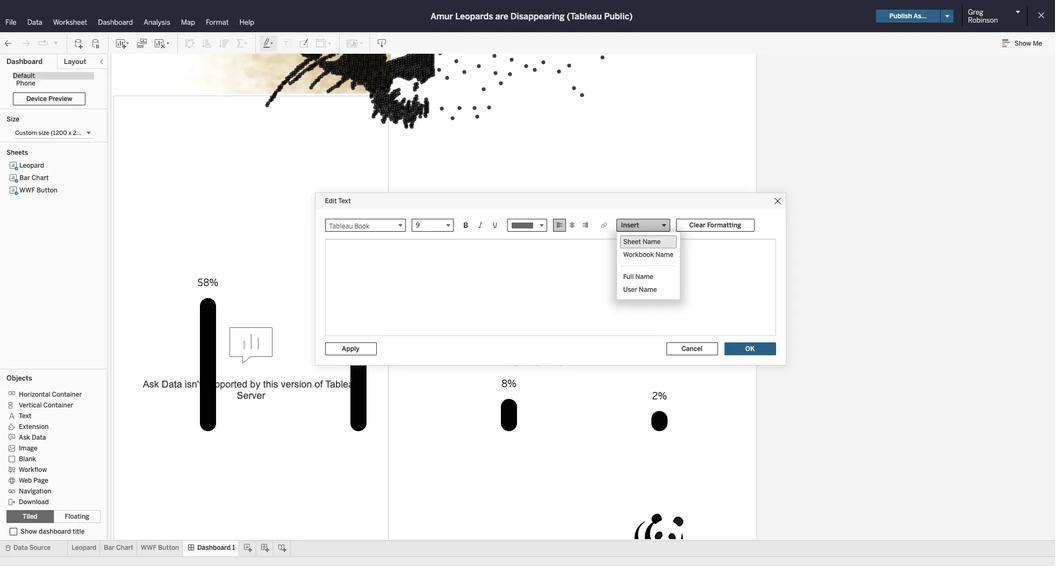 Task type: vqa. For each thing, say whether or not it's contained in the screenshot.
Forums for Tableau Community Forums Find answers to your Tableau questions and connect with the community to learn and collaborate with others.
no



Task type: locate. For each thing, give the bounding box(es) containing it.
1 horizontal spatial bar
[[104, 544, 115, 552]]

horizontal container
[[19, 391, 82, 398]]

vertical
[[19, 402, 42, 409]]

text right edit
[[338, 197, 351, 205]]

wwf inside list box
[[19, 187, 35, 194]]

show left me on the top of the page
[[1015, 40, 1032, 47]]

list box
[[6, 160, 101, 366]]

2 vertical spatial data
[[13, 544, 28, 552]]

dashboard
[[39, 528, 71, 535]]

ask data
[[19, 434, 46, 441]]

wwf button
[[19, 187, 58, 194], [141, 544, 179, 552]]

marks. press enter to open the view data window.. use arrow keys to navigate data visualization elements. image
[[160, 0, 708, 149], [133, 222, 735, 432], [607, 500, 712, 566]]

sheet name menu item
[[620, 235, 677, 248]]

0 vertical spatial show
[[1015, 40, 1032, 47]]

0 horizontal spatial button
[[37, 187, 58, 194]]

format
[[206, 18, 229, 26]]

0 vertical spatial data
[[27, 18, 42, 26]]

greg
[[968, 8, 984, 16]]

preview
[[48, 95, 72, 103]]

publish as...
[[890, 12, 927, 20]]

robinson
[[968, 16, 998, 24]]

1 vertical spatial show
[[20, 528, 37, 535]]

container
[[52, 391, 82, 398], [43, 402, 73, 409]]

text inside option
[[19, 412, 31, 420]]

container up vertical container option
[[52, 391, 82, 398]]

dashboard up new worksheet image
[[98, 18, 133, 26]]

ok
[[746, 345, 755, 353]]

ask data option
[[6, 432, 93, 442]]

sort ascending image
[[202, 38, 212, 49]]

sheet
[[623, 238, 641, 246]]

data for data
[[27, 18, 42, 26]]

0 vertical spatial bar
[[19, 174, 30, 182]]

pause auto updates image
[[91, 38, 102, 49]]

data down extension
[[32, 434, 46, 441]]

2000)
[[73, 130, 91, 137]]

data for data source
[[13, 544, 28, 552]]

1 vertical spatial wwf button
[[141, 544, 179, 552]]

clear sheet image
[[154, 38, 171, 49]]

button inside list box
[[37, 187, 58, 194]]

1 horizontal spatial chart
[[116, 544, 133, 552]]

0 horizontal spatial wwf button
[[19, 187, 58, 194]]

0 horizontal spatial chart
[[32, 174, 49, 182]]

vertical container option
[[6, 399, 93, 410]]

publish
[[890, 12, 912, 20]]

image option
[[6, 442, 93, 453]]

horizontal alignment control element
[[553, 219, 592, 232]]

download
[[19, 498, 49, 506]]

leopard
[[19, 162, 44, 169], [72, 544, 96, 552]]

0 vertical spatial leopard
[[19, 162, 44, 169]]

0 horizontal spatial leopard
[[19, 162, 44, 169]]

worksheet
[[53, 18, 87, 26]]

button
[[37, 187, 58, 194], [158, 544, 179, 552]]

leopard down sheets
[[19, 162, 44, 169]]

0 vertical spatial button
[[37, 187, 58, 194]]

data up replay animation icon
[[27, 18, 42, 26]]

data left source
[[13, 544, 28, 552]]

title
[[73, 528, 85, 535]]

leopard inside list box
[[19, 162, 44, 169]]

1 horizontal spatial text
[[338, 197, 351, 205]]

1 vertical spatial text
[[19, 412, 31, 420]]

leopard down title
[[72, 544, 96, 552]]

0 vertical spatial wwf button
[[19, 187, 58, 194]]

vertical container
[[19, 402, 73, 409]]

2 horizontal spatial dashboard
[[197, 544, 231, 552]]

extension option
[[6, 421, 93, 432]]

1 horizontal spatial dashboard
[[98, 18, 133, 26]]

dashboard 1
[[197, 544, 235, 552]]

menu
[[617, 232, 680, 299]]

public)
[[604, 11, 633, 21]]

bar
[[19, 174, 30, 182], [104, 544, 115, 552]]

0 horizontal spatial bar
[[19, 174, 30, 182]]

size
[[38, 130, 49, 137]]

name
[[643, 238, 661, 246], [656, 251, 674, 259], [635, 273, 654, 281], [639, 286, 657, 294]]

0 horizontal spatial text
[[19, 412, 31, 420]]

0 vertical spatial container
[[52, 391, 82, 398]]

0 horizontal spatial dashboard
[[6, 58, 43, 66]]

0 horizontal spatial bar chart
[[19, 174, 49, 182]]

name right full
[[635, 273, 654, 281]]

show for show dashboard title
[[20, 528, 37, 535]]

wwf
[[19, 187, 35, 194], [141, 544, 156, 552]]

dashboard
[[98, 18, 133, 26], [6, 58, 43, 66], [197, 544, 231, 552]]

dashboard left '1'
[[197, 544, 231, 552]]

help
[[240, 18, 254, 26]]

0 horizontal spatial wwf
[[19, 187, 35, 194]]

wwf button inside list box
[[19, 187, 58, 194]]

1 vertical spatial chart
[[116, 544, 133, 552]]

0 horizontal spatial show
[[20, 528, 37, 535]]

are
[[495, 11, 509, 21]]

clear
[[690, 222, 706, 229]]

publish as... button
[[876, 10, 940, 23]]

layout
[[64, 58, 86, 66]]

totals image
[[236, 38, 249, 49]]

list box containing leopard
[[6, 160, 101, 366]]

1 vertical spatial bar chart
[[104, 544, 133, 552]]

0 vertical spatial dashboard
[[98, 18, 133, 26]]

show for show me
[[1015, 40, 1032, 47]]

amur
[[431, 11, 453, 21]]

redo image
[[20, 38, 31, 49]]

formatting
[[707, 222, 741, 229]]

text inside dialog
[[338, 197, 351, 205]]

data
[[27, 18, 42, 26], [32, 434, 46, 441], [13, 544, 28, 552]]

container down the horizontal container
[[43, 402, 73, 409]]

0 vertical spatial text
[[338, 197, 351, 205]]

dashboard up 'default'
[[6, 58, 43, 66]]

floating
[[65, 513, 89, 520]]

bar chart
[[19, 174, 49, 182], [104, 544, 133, 552]]

1 horizontal spatial leopard
[[72, 544, 96, 552]]

1 horizontal spatial button
[[158, 544, 179, 552]]

1 vertical spatial bar
[[104, 544, 115, 552]]

show down the tiled
[[20, 528, 37, 535]]

show me
[[1015, 40, 1042, 47]]

default phone
[[13, 72, 35, 87]]

greg robinson
[[968, 8, 998, 24]]

1 vertical spatial data
[[32, 434, 46, 441]]

0 vertical spatial bar chart
[[19, 174, 49, 182]]

1 horizontal spatial show
[[1015, 40, 1032, 47]]

text down vertical
[[19, 412, 31, 420]]

application
[[108, 0, 1054, 566]]

phone
[[16, 80, 35, 87]]

1 vertical spatial container
[[43, 402, 73, 409]]

replay animation image
[[38, 38, 48, 49]]

0 vertical spatial wwf
[[19, 187, 35, 194]]

data source
[[13, 544, 51, 552]]

show inside show me button
[[1015, 40, 1032, 47]]

(1200
[[51, 130, 67, 137]]

1 horizontal spatial wwf
[[141, 544, 156, 552]]

swap rows and columns image
[[184, 38, 195, 49]]

show
[[1015, 40, 1032, 47], [20, 528, 37, 535]]

data inside option
[[32, 434, 46, 441]]

web
[[19, 477, 32, 484]]

text
[[338, 197, 351, 205], [19, 412, 31, 420]]

edit text dialog
[[315, 193, 786, 365]]

cancel button
[[666, 342, 718, 355]]

chart
[[32, 174, 49, 182], [116, 544, 133, 552]]

1
[[232, 544, 235, 552]]

me
[[1033, 40, 1042, 47]]



Task type: describe. For each thing, give the bounding box(es) containing it.
device
[[26, 95, 47, 103]]

1 vertical spatial leopard
[[72, 544, 96, 552]]

analysis
[[144, 18, 170, 26]]

workflow option
[[6, 464, 93, 475]]

download option
[[6, 496, 93, 507]]

highlight image
[[262, 38, 275, 49]]

sheets
[[6, 149, 28, 156]]

image
[[19, 445, 38, 452]]

1 horizontal spatial bar chart
[[104, 544, 133, 552]]

file
[[5, 18, 16, 26]]

tiled
[[23, 513, 37, 520]]

horizontal
[[19, 391, 50, 398]]

clear formatting
[[690, 222, 741, 229]]

1 vertical spatial wwf
[[141, 544, 156, 552]]

show dashboard title
[[20, 528, 85, 535]]

replay animation image
[[53, 40, 59, 46]]

amur leopards are disappearing (tableau public)
[[431, 11, 633, 21]]

objects
[[6, 374, 32, 382]]

objects list box
[[6, 385, 101, 507]]

1 vertical spatial marks. press enter to open the view data window.. use arrow keys to navigate data visualization elements. image
[[133, 222, 735, 432]]

device preview button
[[13, 92, 86, 105]]

fit image
[[316, 38, 333, 49]]

text option
[[6, 410, 93, 421]]

size
[[6, 116, 19, 123]]

undo image
[[3, 38, 14, 49]]

0 vertical spatial marks. press enter to open the view data window.. use arrow keys to navigate data visualization elements. image
[[160, 0, 708, 149]]

extension
[[19, 423, 49, 431]]

show me button
[[998, 35, 1052, 52]]

user
[[623, 286, 637, 294]]

source
[[29, 544, 51, 552]]

new worksheet image
[[115, 38, 130, 49]]

show/hide cards image
[[346, 38, 363, 49]]

name down sheet name menu item
[[656, 251, 674, 259]]

cancel
[[682, 345, 703, 353]]

apply button
[[325, 342, 377, 355]]

sort descending image
[[219, 38, 230, 49]]

web page
[[19, 477, 48, 484]]

0 vertical spatial chart
[[32, 174, 49, 182]]

workflow
[[19, 466, 47, 474]]

device preview
[[26, 95, 72, 103]]

name right user
[[639, 286, 657, 294]]

navigation option
[[6, 485, 93, 496]]

blank option
[[6, 453, 93, 464]]

edit
[[325, 197, 337, 205]]

workbook
[[623, 251, 654, 259]]

2 vertical spatial marks. press enter to open the view data window.. use arrow keys to navigate data visualization elements. image
[[607, 500, 712, 566]]

sheet name workbook name
[[623, 238, 674, 259]]

show labels image
[[281, 38, 292, 49]]

blank
[[19, 455, 36, 463]]

web page option
[[6, 475, 93, 485]]

format workbook image
[[298, 38, 309, 49]]

togglestate option group
[[6, 510, 101, 523]]

page
[[33, 477, 48, 484]]

x
[[68, 130, 72, 137]]

full
[[623, 273, 634, 281]]

(tableau
[[567, 11, 602, 21]]

custom size (1200 x 2000)
[[15, 130, 91, 137]]

edit text
[[325, 197, 351, 205]]

ok button
[[724, 342, 776, 355]]

1 horizontal spatial wwf button
[[141, 544, 179, 552]]

map
[[181, 18, 195, 26]]

custom
[[15, 130, 37, 137]]

horizontal container option
[[6, 389, 93, 399]]

ask
[[19, 434, 30, 441]]

navigation
[[19, 488, 51, 495]]

menu containing sheet name
[[617, 232, 680, 299]]

collapse image
[[98, 59, 105, 65]]

disappearing
[[511, 11, 565, 21]]

duplicate image
[[137, 38, 147, 49]]

2 vertical spatial dashboard
[[197, 544, 231, 552]]

leopards
[[455, 11, 493, 21]]

as...
[[914, 12, 927, 20]]

container for vertical container
[[43, 402, 73, 409]]

download image
[[377, 38, 388, 49]]

container for horizontal container
[[52, 391, 82, 398]]

apply
[[342, 345, 360, 353]]

full name user name
[[623, 273, 657, 294]]

new data source image
[[74, 38, 84, 49]]

1 vertical spatial dashboard
[[6, 58, 43, 66]]

name up workbook
[[643, 238, 661, 246]]

default
[[13, 72, 35, 80]]

1 vertical spatial button
[[158, 544, 179, 552]]

clear formatting button
[[676, 219, 755, 232]]



